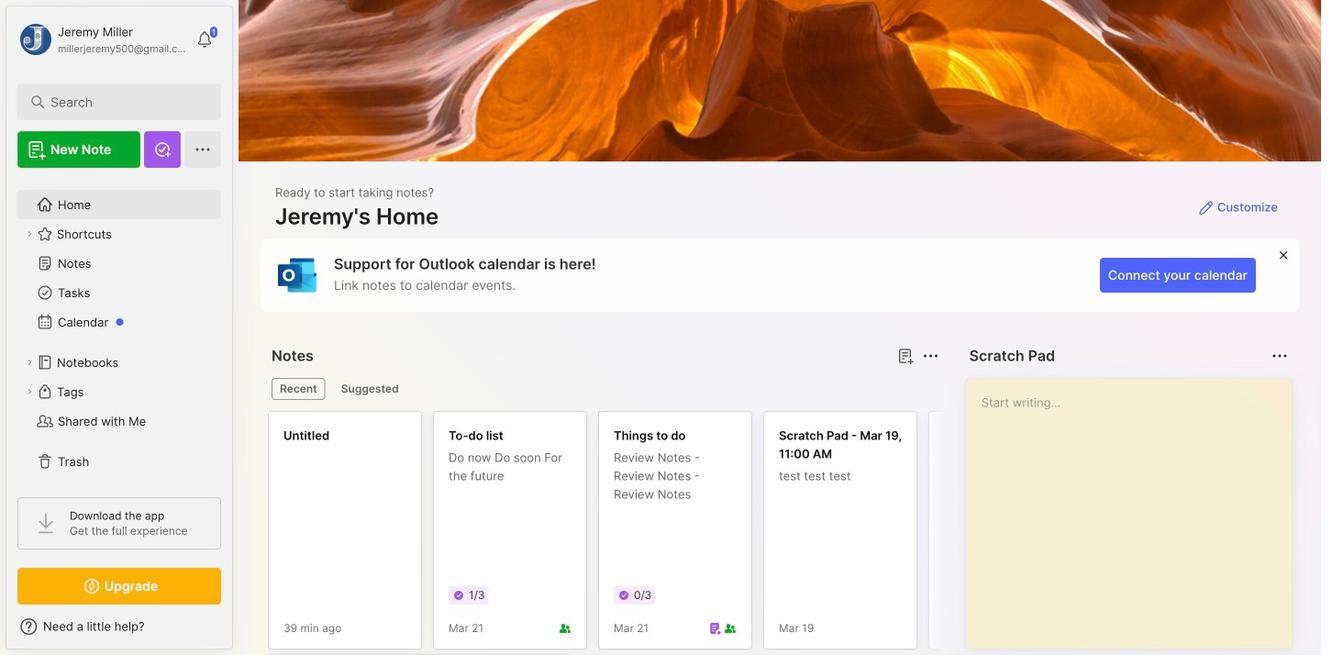 Task type: describe. For each thing, give the bounding box(es) containing it.
expand tags image
[[24, 386, 35, 397]]

none search field inside main 'element'
[[50, 91, 197, 113]]

Search text field
[[50, 94, 197, 111]]

More actions field
[[1267, 343, 1293, 369]]

expand notebooks image
[[24, 357, 35, 368]]

Account field
[[17, 21, 187, 58]]

Start writing… text field
[[982, 379, 1291, 634]]



Task type: vqa. For each thing, say whether or not it's contained in the screenshot.
"Recently Captured"
no



Task type: locate. For each thing, give the bounding box(es) containing it.
1 tab from the left
[[272, 378, 326, 400]]

tab
[[272, 378, 326, 400], [333, 378, 407, 400]]

click to collapse image
[[232, 621, 245, 643]]

row group
[[268, 411, 1321, 655]]

2 tab from the left
[[333, 378, 407, 400]]

None search field
[[50, 91, 197, 113]]

tree
[[6, 179, 232, 487]]

more actions image
[[1269, 345, 1291, 367]]

main element
[[0, 0, 239, 655]]

WHAT'S NEW field
[[6, 612, 232, 641]]

1 horizontal spatial tab
[[333, 378, 407, 400]]

0 horizontal spatial tab
[[272, 378, 326, 400]]

tree inside main 'element'
[[6, 179, 232, 487]]

tab list
[[272, 378, 937, 400]]



